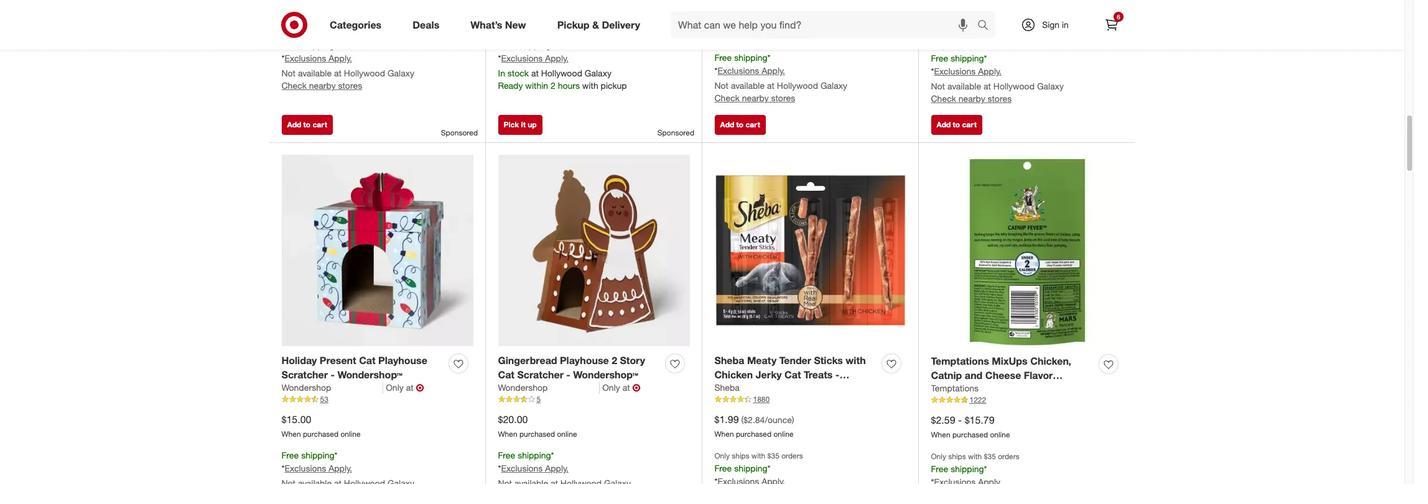 Task type: vqa. For each thing, say whether or not it's contained in the screenshot.
1st Add from right
yes



Task type: describe. For each thing, give the bounding box(es) containing it.
- inside holiday present cat playhouse scratcher - wondershop™
[[331, 369, 335, 381]]

6
[[1117, 13, 1121, 21]]

with inside free shipping * * exclusions apply. in stock at  hollywood galaxy ready within 2 hours with pickup
[[582, 80, 598, 91]]

playhouse inside gingerbread playhouse 2 story cat scratcher - wondershop™
[[560, 355, 609, 367]]

new
[[505, 18, 526, 31]]

/ounce
[[765, 415, 792, 425]]

sign in
[[1042, 19, 1069, 30]]

free shipping * * exclusions apply. in stock at  hollywood galaxy ready within 2 hours with pickup
[[498, 40, 627, 91]]

in
[[1062, 19, 1069, 30]]

search button
[[972, 11, 1002, 41]]

0 horizontal spatial only ships with $35 orders free shipping * * exclusions apply. not available at hollywood galaxy check nearby stores
[[715, 41, 848, 103]]

$35 down when purchased online
[[335, 28, 347, 38]]

orders down search 'button'
[[998, 41, 1020, 51]]

1 cart from the left
[[313, 120, 327, 129]]

when inside $2.59 - $15.79 when purchased online
[[931, 431, 951, 440]]

temptations link
[[931, 383, 979, 395]]

hollywood inside free shipping * * exclusions apply. not available at hollywood galaxy check nearby stores
[[344, 68, 385, 79]]

$35 down $2.59 - $15.79 when purchased online
[[984, 453, 996, 462]]

hollywood inside free shipping * * exclusions apply. in stock at  hollywood galaxy ready within 2 hours with pickup
[[541, 68, 582, 79]]

3 add to cart button from the left
[[931, 115, 982, 135]]

orders up free shipping * * exclusions apply. not available at hollywood galaxy check nearby stores
[[349, 28, 370, 38]]

treats inside the sheba meaty tender sticks with chicken jerky cat treats - 0.7oz/5ct
[[804, 369, 833, 381]]

temptations for temptations mixups chicken, catnip and cheese flavor crunchy adult cat treats
[[931, 355, 989, 368]]

2 horizontal spatial stores
[[988, 93, 1012, 104]]

sign in link
[[1011, 11, 1088, 39]]

temptations for temptations
[[931, 384, 979, 394]]

$35 up free shipping * * exclusions apply. in stock at  hollywood galaxy ready within 2 hours with pickup
[[551, 28, 563, 38]]

cat inside gingerbread playhouse 2 story cat scratcher - wondershop™
[[498, 369, 515, 381]]

sale when purchased online for third add to cart button from left's check nearby stores button
[[931, 5, 1010, 29]]

when inside $20.00 when purchased online
[[498, 430, 518, 440]]

check for check nearby stores button for second add to cart button from left
[[715, 93, 740, 103]]

with inside the sheba meaty tender sticks with chicken jerky cat treats - 0.7oz/5ct
[[846, 355, 866, 367]]

pick it up button
[[498, 115, 542, 135]]

at inside free shipping * * exclusions apply. not available at hollywood galaxy check nearby stores
[[334, 68, 342, 79]]

shipping inside free shipping * * exclusions apply. not available at hollywood galaxy check nearby stores
[[301, 40, 335, 51]]

crunchy
[[931, 384, 971, 396]]

1880 link
[[715, 395, 906, 406]]

pick it up
[[504, 120, 537, 129]]

wondershop link for scratcher
[[498, 382, 600, 395]]

only ships with $35 orders down $1.99 ( $2.84 /ounce ) when purchased online
[[715, 452, 803, 461]]

2 add to cart from the left
[[720, 120, 760, 129]]

$1.99
[[715, 414, 739, 426]]

when inside $1.99 ( $2.84 /ounce ) when purchased online
[[715, 430, 734, 440]]

sponsored for free shipping * * exclusions apply. not available at hollywood galaxy check nearby stores
[[441, 128, 478, 137]]

gingerbread playhouse 2 story cat scratcher - wondershop™
[[498, 355, 645, 381]]

3 add from the left
[[937, 120, 951, 129]]

sheba link
[[715, 382, 740, 395]]

stores inside free shipping * * exclusions apply. not available at hollywood galaxy check nearby stores
[[338, 80, 362, 91]]

gingerbread playhouse 2 story cat scratcher - wondershop™ link
[[498, 354, 661, 382]]

pickup
[[557, 18, 590, 31]]

2 add from the left
[[720, 120, 734, 129]]

6 link
[[1098, 11, 1126, 39]]

categories link
[[319, 11, 397, 39]]

galaxy inside free shipping * * exclusions apply. in stock at  hollywood galaxy ready within 2 hours with pickup
[[585, 68, 612, 79]]

53 link
[[282, 395, 473, 406]]

free inside free shipping * * exclusions apply. in stock at  hollywood galaxy ready within 2 hours with pickup
[[498, 40, 515, 51]]

sheba meaty tender sticks with chicken jerky cat treats - 0.7oz/5ct
[[715, 355, 866, 395]]

nearby inside free shipping * * exclusions apply. not available at hollywood galaxy check nearby stores
[[309, 80, 336, 91]]

sponsored for free shipping * * exclusions apply. in stock at  hollywood galaxy ready within 2 hours with pickup
[[658, 128, 694, 137]]

in
[[498, 68, 505, 79]]

orders down ) in the right of the page
[[782, 452, 803, 461]]

galaxy inside free shipping * * exclusions apply. not available at hollywood galaxy check nearby stores
[[388, 68, 414, 79]]

holiday
[[282, 355, 317, 367]]

wondershop™ inside holiday present cat playhouse scratcher - wondershop™
[[338, 369, 403, 381]]

free shipping * for $2.59
[[931, 464, 987, 475]]

cheese
[[986, 369, 1021, 382]]

adult
[[974, 384, 999, 396]]

1222 link
[[931, 395, 1124, 406]]

and
[[965, 369, 983, 382]]

only ships with $35 orders down when purchased online
[[282, 28, 370, 38]]

sticks
[[814, 355, 843, 367]]

scratcher inside gingerbread playhouse 2 story cat scratcher - wondershop™
[[517, 369, 564, 381]]

catnip
[[931, 369, 962, 382]]

holiday present cat playhouse scratcher - wondershop™
[[282, 355, 427, 381]]

1 horizontal spatial sale
[[931, 5, 948, 15]]

only ships with $35 orders up free shipping * * exclusions apply. in stock at  hollywood galaxy ready within 2 hours with pickup
[[498, 28, 587, 38]]

pick
[[504, 120, 519, 129]]

purchased inside $2.59 - $15.79 when purchased online
[[953, 431, 988, 440]]

to for 3rd add to cart button from right
[[303, 120, 311, 129]]

deals
[[413, 18, 439, 31]]

check for third add to cart button from left's check nearby stores button
[[931, 93, 956, 104]]

not for check nearby stores button for second add to cart button from left
[[715, 80, 729, 91]]

when purchased online
[[282, 6, 361, 16]]

temptations mixups chicken, catnip and cheese flavor crunchy adult cat treats
[[931, 355, 1072, 396]]

2 add to cart button from the left
[[715, 115, 766, 135]]

wondershop™ inside gingerbread playhouse 2 story cat scratcher - wondershop™
[[573, 369, 638, 381]]

free shipping * * exclusions apply. for $15.00
[[282, 451, 352, 474]]

apply. inside free shipping * * exclusions apply. in stock at  hollywood galaxy ready within 2 hours with pickup
[[545, 53, 569, 64]]

2 inside free shipping * * exclusions apply. in stock at  hollywood galaxy ready within 2 hours with pickup
[[551, 80, 556, 91]]

playhouse inside holiday present cat playhouse scratcher - wondershop™
[[378, 355, 427, 367]]

0.7oz/5ct
[[715, 383, 758, 395]]

flavor
[[1024, 369, 1053, 382]]

exclusions inside free shipping * * exclusions apply. in stock at  hollywood galaxy ready within 2 hours with pickup
[[501, 53, 543, 64]]

stock
[[508, 68, 529, 79]]

1 horizontal spatial nearby
[[742, 93, 769, 103]]

within
[[525, 80, 548, 91]]

only at ¬ for gingerbread playhouse 2 story cat scratcher - wondershop™
[[603, 382, 641, 395]]

5 link
[[498, 395, 690, 406]]

$15.79
[[965, 414, 995, 427]]

3 cart from the left
[[962, 120, 977, 129]]

5
[[537, 395, 541, 405]]

sheba for sheba
[[715, 383, 740, 394]]

ready
[[498, 80, 523, 91]]

it
[[521, 120, 526, 129]]

&
[[592, 18, 599, 31]]

$1.99 ( $2.84 /ounce ) when purchased online
[[715, 414, 794, 440]]

$2.59
[[931, 414, 956, 427]]

- inside gingerbread playhouse 2 story cat scratcher - wondershop™
[[566, 369, 571, 381]]

online inside $2.59 - $15.79 when purchased online
[[990, 431, 1010, 440]]

pickup & delivery link
[[547, 11, 656, 39]]



Task type: locate. For each thing, give the bounding box(es) containing it.
chicken,
[[1031, 355, 1072, 368]]

53
[[320, 395, 328, 405]]

sponsored
[[441, 128, 478, 137], [658, 128, 694, 137]]

0 horizontal spatial treats
[[804, 369, 833, 381]]

1 horizontal spatial ¬
[[633, 382, 641, 395]]

0 vertical spatial 2
[[551, 80, 556, 91]]

online inside $15.00 when purchased online
[[341, 430, 361, 440]]

1 horizontal spatial playhouse
[[560, 355, 609, 367]]

meaty
[[747, 355, 777, 367]]

0 horizontal spatial sale
[[715, 4, 732, 15]]

only at ¬ down holiday present cat playhouse scratcher - wondershop™
[[386, 382, 424, 395]]

free shipping * * exclusions apply. for $20.00
[[498, 451, 569, 474]]

wondershop link for -
[[282, 382, 383, 395]]

scratcher down 'gingerbread'
[[517, 369, 564, 381]]

1 horizontal spatial wondershop link
[[498, 382, 600, 395]]

online inside $1.99 ( $2.84 /ounce ) when purchased online
[[774, 430, 794, 440]]

2 playhouse from the left
[[560, 355, 609, 367]]

2 left story
[[612, 355, 617, 367]]

cat down tender
[[785, 369, 801, 381]]

tender
[[780, 355, 811, 367]]

2 only at ¬ from the left
[[603, 382, 641, 395]]

0 horizontal spatial scratcher
[[282, 369, 328, 381]]

wondershop up "53"
[[282, 383, 331, 394]]

free shipping * * exclusions apply. down $15.00 when purchased online
[[282, 451, 352, 474]]

$35
[[335, 28, 347, 38], [551, 28, 563, 38], [768, 41, 780, 50], [984, 41, 996, 51], [768, 452, 780, 461], [984, 453, 996, 462]]

free shipping * * exclusions apply.
[[282, 451, 352, 474], [498, 451, 569, 474]]

¬ for holiday present cat playhouse scratcher - wondershop™
[[416, 382, 424, 395]]

check nearby stores button for third add to cart button from left
[[931, 93, 1012, 105]]

not for third add to cart button from left's check nearby stores button
[[931, 81, 945, 92]]

1 horizontal spatial add
[[720, 120, 734, 129]]

$20.00 when purchased online
[[498, 414, 577, 440]]

free shipping *
[[715, 464, 771, 474], [931, 464, 987, 475]]

- inside the sheba meaty tender sticks with chicken jerky cat treats - 0.7oz/5ct
[[836, 369, 840, 381]]

only at ¬ down story
[[603, 382, 641, 395]]

what's new link
[[460, 11, 542, 39]]

1 temptations from the top
[[931, 355, 989, 368]]

hours
[[558, 80, 580, 91]]

only at ¬
[[386, 382, 424, 395], [603, 382, 641, 395]]

free shipping * * exclusions apply. not available at hollywood galaxy check nearby stores
[[282, 40, 414, 91]]

2 horizontal spatial check nearby stores button
[[931, 93, 1012, 105]]

¬ for gingerbread playhouse 2 story cat scratcher - wondershop™
[[633, 382, 641, 395]]

2 horizontal spatial check
[[931, 93, 956, 104]]

exclusions apply. link
[[285, 53, 352, 64], [501, 53, 569, 64], [718, 65, 785, 76], [934, 66, 1002, 77], [285, 464, 352, 474], [501, 464, 569, 474]]

free shipping * down $2.59 - $15.79 when purchased online
[[931, 464, 987, 475]]

1 horizontal spatial wondershop
[[498, 383, 548, 394]]

online inside $20.00 when purchased online
[[557, 430, 577, 440]]

1 only at ¬ from the left
[[386, 382, 424, 395]]

cat inside the sheba meaty tender sticks with chicken jerky cat treats - 0.7oz/5ct
[[785, 369, 801, 381]]

1 horizontal spatial check
[[715, 93, 740, 103]]

add
[[287, 120, 301, 129], [720, 120, 734, 129], [937, 120, 951, 129]]

2 inside gingerbread playhouse 2 story cat scratcher - wondershop™
[[612, 355, 617, 367]]

0 vertical spatial sheba
[[715, 355, 745, 367]]

exclusions apply. link for pick it up button
[[501, 53, 569, 64]]

0 horizontal spatial add to cart button
[[282, 115, 333, 135]]

cart
[[313, 120, 327, 129], [746, 120, 760, 129], [962, 120, 977, 129]]

What can we help you find? suggestions appear below search field
[[671, 11, 981, 39]]

orders
[[349, 28, 370, 38], [565, 28, 587, 38], [782, 41, 803, 50], [998, 41, 1020, 51], [782, 452, 803, 461], [998, 453, 1020, 462]]

orders left the &
[[565, 28, 587, 38]]

sale when purchased online for check nearby stores button for second add to cart button from left
[[715, 4, 794, 28]]

only ships with $35 orders free shipping * * exclusions apply. not available at hollywood galaxy check nearby stores
[[715, 41, 848, 103], [931, 41, 1064, 104]]

0 vertical spatial treats
[[804, 369, 833, 381]]

exclusions apply. link for 3rd add to cart button from right
[[285, 53, 352, 64]]

what's
[[471, 18, 502, 31]]

sale when purchased online
[[715, 4, 794, 28], [931, 5, 1010, 29]]

only ships with $35 orders
[[282, 28, 370, 38], [498, 28, 587, 38], [715, 452, 803, 461], [931, 453, 1020, 462]]

cat right present
[[359, 355, 376, 367]]

2 horizontal spatial cart
[[962, 120, 977, 129]]

2 sponsored from the left
[[658, 128, 694, 137]]

2 cart from the left
[[746, 120, 760, 129]]

mixups
[[992, 355, 1028, 368]]

temptations mixups chicken, catnip and cheese flavor crunchy adult cat treats link
[[931, 355, 1094, 396]]

1 vertical spatial 2
[[612, 355, 617, 367]]

gingerbread
[[498, 355, 557, 367]]

wondershop up '5'
[[498, 383, 548, 394]]

check inside free shipping * * exclusions apply. not available at hollywood galaxy check nearby stores
[[282, 80, 307, 91]]

hollywood
[[344, 68, 385, 79], [541, 68, 582, 79], [777, 80, 818, 91], [994, 81, 1035, 92]]

$2.59 - $15.79 when purchased online
[[931, 414, 1010, 440]]

wondershop link up '5'
[[498, 382, 600, 395]]

2 temptations from the top
[[931, 384, 979, 394]]

0 horizontal spatial ¬
[[416, 382, 424, 395]]

0 horizontal spatial check
[[282, 80, 307, 91]]

only ships with $35 orders down $2.59 - $15.79 when purchased online
[[931, 453, 1020, 462]]

pickup
[[601, 80, 627, 91]]

2 ¬ from the left
[[633, 382, 641, 395]]

1 horizontal spatial sale when purchased online
[[931, 5, 1010, 29]]

free shipping * down $1.99 ( $2.84 /ounce ) when purchased online
[[715, 464, 771, 474]]

2 horizontal spatial not
[[931, 81, 945, 92]]

0 horizontal spatial only at ¬
[[386, 382, 424, 395]]

1 horizontal spatial only at ¬
[[603, 382, 641, 395]]

1 playhouse from the left
[[378, 355, 427, 367]]

categories
[[330, 18, 382, 31]]

galaxy
[[388, 68, 414, 79], [585, 68, 612, 79], [821, 80, 848, 91], [1037, 81, 1064, 92]]

1 horizontal spatial add to cart
[[720, 120, 760, 129]]

ships
[[299, 28, 317, 38], [515, 28, 533, 38], [732, 41, 750, 50], [949, 41, 966, 51], [732, 452, 750, 461], [949, 453, 966, 462]]

2 free shipping * * exclusions apply. from the left
[[498, 451, 569, 474]]

treats inside temptations mixups chicken, catnip and cheese flavor crunchy adult cat treats
[[1021, 384, 1050, 396]]

sheba meaty tender sticks with chicken jerky cat treats - 0.7oz/5ct link
[[715, 354, 877, 395]]

1 horizontal spatial 2
[[612, 355, 617, 367]]

0 horizontal spatial to
[[303, 120, 311, 129]]

sheba for sheba meaty tender sticks with chicken jerky cat treats - 0.7oz/5ct
[[715, 355, 745, 367]]

0 horizontal spatial free shipping *
[[715, 464, 771, 474]]

playhouse up 53 link
[[378, 355, 427, 367]]

2 horizontal spatial nearby
[[959, 93, 985, 104]]

treats down sticks
[[804, 369, 833, 381]]

wondershop for cat
[[498, 383, 548, 394]]

1 horizontal spatial treats
[[1021, 384, 1050, 396]]

wondershop™ up 5 link
[[573, 369, 638, 381]]

exclusions apply. link for second add to cart button from left
[[718, 65, 785, 76]]

sheba down chicken
[[715, 383, 740, 394]]

2 horizontal spatial to
[[953, 120, 960, 129]]

holiday present cat playhouse scratcher - wondershop™ link
[[282, 354, 444, 382]]

wondershop link up "53"
[[282, 382, 383, 395]]

2 sheba from the top
[[715, 383, 740, 394]]

2 wondershop from the left
[[498, 383, 548, 394]]

galaxy down what can we help you find? suggestions appear below search field
[[821, 80, 848, 91]]

1 horizontal spatial check nearby stores button
[[715, 92, 795, 105]]

purchased inside $1.99 ( $2.84 /ounce ) when purchased online
[[736, 430, 772, 440]]

0 horizontal spatial wondershop link
[[282, 382, 383, 395]]

2 to from the left
[[737, 120, 744, 129]]

0 horizontal spatial playhouse
[[378, 355, 427, 367]]

- down sticks
[[836, 369, 840, 381]]

1 horizontal spatial add to cart button
[[715, 115, 766, 135]]

add to cart button
[[282, 115, 333, 135], [715, 115, 766, 135], [931, 115, 982, 135]]

apply.
[[329, 53, 352, 64], [545, 53, 569, 64], [762, 65, 785, 76], [978, 66, 1002, 77], [329, 464, 352, 474], [545, 464, 569, 474]]

jerky
[[756, 369, 782, 381]]

wondershop™
[[338, 369, 403, 381], [573, 369, 638, 381]]

3 add to cart from the left
[[937, 120, 977, 129]]

2 left hours
[[551, 80, 556, 91]]

0 horizontal spatial add
[[287, 120, 301, 129]]

1 to from the left
[[303, 120, 311, 129]]

- down present
[[331, 369, 335, 381]]

free shipping * for $1.99
[[715, 464, 771, 474]]

present
[[320, 355, 356, 367]]

1 horizontal spatial free shipping *
[[931, 464, 987, 475]]

3 to from the left
[[953, 120, 960, 129]]

- right $2.59
[[958, 414, 962, 427]]

check nearby stores button for second add to cart button from left
[[715, 92, 795, 105]]

1 add from the left
[[287, 120, 301, 129]]

1 ¬ from the left
[[416, 382, 424, 395]]

2 horizontal spatial add to cart
[[937, 120, 977, 129]]

$35 down $1.99 ( $2.84 /ounce ) when purchased online
[[768, 452, 780, 461]]

$20.00
[[498, 414, 528, 426]]

sheba meaty tender sticks with chicken jerky cat treats - 0.7oz/5ct image
[[715, 155, 906, 347], [715, 155, 906, 347]]

1880
[[753, 395, 770, 405]]

cat down 'gingerbread'
[[498, 369, 515, 381]]

*
[[335, 40, 338, 51], [551, 40, 554, 51], [768, 53, 771, 63], [282, 53, 285, 64], [498, 53, 501, 64], [984, 53, 987, 64], [715, 65, 718, 76], [931, 66, 934, 77], [335, 451, 338, 461], [551, 451, 554, 461], [282, 464, 285, 474], [498, 464, 501, 474], [768, 464, 771, 474], [984, 464, 987, 475]]

when
[[282, 6, 301, 16], [715, 19, 734, 28], [931, 20, 951, 29], [282, 430, 301, 440], [498, 430, 518, 440], [715, 430, 734, 440], [931, 431, 951, 440]]

2 horizontal spatial add
[[937, 120, 951, 129]]

check nearby stores button for 3rd add to cart button from right
[[282, 80, 362, 92]]

exclusions inside free shipping * * exclusions apply. not available at hollywood galaxy check nearby stores
[[285, 53, 326, 64]]

search
[[972, 20, 1002, 32]]

treats down flavor
[[1021, 384, 1050, 396]]

1 vertical spatial sheba
[[715, 383, 740, 394]]

1 wondershop from the left
[[282, 383, 331, 394]]

0 horizontal spatial wondershop
[[282, 383, 331, 394]]

1 add to cart from the left
[[287, 120, 327, 129]]

2 wondershop™ from the left
[[573, 369, 638, 381]]

1 sheba from the top
[[715, 355, 745, 367]]

online
[[341, 6, 361, 16], [774, 19, 794, 28], [990, 20, 1010, 29], [341, 430, 361, 440], [557, 430, 577, 440], [774, 430, 794, 440], [990, 431, 1010, 440]]

$35 down search 'button'
[[984, 41, 996, 51]]

nearby
[[309, 80, 336, 91], [742, 93, 769, 103], [959, 93, 985, 104]]

0 horizontal spatial sponsored
[[441, 128, 478, 137]]

1 vertical spatial temptations
[[931, 384, 979, 394]]

delivery
[[602, 18, 640, 31]]

2 wondershop link from the left
[[498, 382, 600, 395]]

sheba up chicken
[[715, 355, 745, 367]]

2 scratcher from the left
[[517, 369, 564, 381]]

1 wondershop™ from the left
[[338, 369, 403, 381]]

sale
[[715, 4, 732, 15], [931, 5, 948, 15]]

0 horizontal spatial nearby
[[309, 80, 336, 91]]

1 scratcher from the left
[[282, 369, 328, 381]]

0 horizontal spatial available
[[298, 68, 332, 79]]

available inside free shipping * * exclusions apply. not available at hollywood galaxy check nearby stores
[[298, 68, 332, 79]]

shipping inside free shipping * * exclusions apply. in stock at  hollywood galaxy ready within 2 hours with pickup
[[518, 40, 551, 51]]

temptations down catnip
[[931, 384, 979, 394]]

1 horizontal spatial stores
[[771, 93, 795, 103]]

exclusions apply. link for third add to cart button from left
[[934, 66, 1002, 77]]

temptations mixups chicken, catnip and cheese flavor crunchy adult cat treats image
[[931, 155, 1124, 347], [931, 155, 1124, 347]]

at inside free shipping * * exclusions apply. in stock at  hollywood galaxy ready within 2 hours with pickup
[[531, 68, 539, 79]]

0 horizontal spatial add to cart
[[287, 120, 327, 129]]

1 horizontal spatial available
[[731, 80, 765, 91]]

)
[[792, 415, 794, 425]]

1 horizontal spatial wondershop™
[[573, 369, 638, 381]]

pickup & delivery
[[557, 18, 640, 31]]

1 horizontal spatial only ships with $35 orders free shipping * * exclusions apply. not available at hollywood galaxy check nearby stores
[[931, 41, 1064, 104]]

1 horizontal spatial sponsored
[[658, 128, 694, 137]]

2 horizontal spatial add to cart button
[[931, 115, 982, 135]]

wondershop for scratcher
[[282, 383, 331, 394]]

0 horizontal spatial cart
[[313, 120, 327, 129]]

story
[[620, 355, 645, 367]]

1 horizontal spatial free shipping * * exclusions apply.
[[498, 451, 569, 474]]

temptations up catnip
[[931, 355, 989, 368]]

to for third add to cart button from left
[[953, 120, 960, 129]]

1 add to cart button from the left
[[282, 115, 333, 135]]

1 horizontal spatial not
[[715, 80, 729, 91]]

to for second add to cart button from left
[[737, 120, 744, 129]]

galaxy up pickup
[[585, 68, 612, 79]]

orders down $2.59 - $15.79 when purchased online
[[998, 453, 1020, 462]]

1 horizontal spatial scratcher
[[517, 369, 564, 381]]

up
[[528, 120, 537, 129]]

cat down cheese
[[1002, 384, 1018, 396]]

- inside $2.59 - $15.79 when purchased online
[[958, 414, 962, 427]]

deals link
[[402, 11, 455, 39]]

scratcher
[[282, 369, 328, 381], [517, 369, 564, 381]]

what's new
[[471, 18, 526, 31]]

0 horizontal spatial free shipping * * exclusions apply.
[[282, 451, 352, 474]]

when inside $15.00 when purchased online
[[282, 430, 301, 440]]

holiday present cat playhouse scratcher - wondershop™ image
[[282, 155, 473, 347], [282, 155, 473, 347]]

sign
[[1042, 19, 1060, 30]]

purchased inside $20.00 when purchased online
[[520, 430, 555, 440]]

$15.00 when purchased online
[[282, 414, 361, 440]]

apply. inside free shipping * * exclusions apply. not available at hollywood galaxy check nearby stores
[[329, 53, 352, 64]]

shipping
[[301, 40, 335, 51], [518, 40, 551, 51], [734, 53, 768, 63], [951, 53, 984, 64], [301, 451, 335, 461], [518, 451, 551, 461], [734, 464, 768, 474], [951, 464, 984, 475]]

0 horizontal spatial wondershop™
[[338, 369, 403, 381]]

free inside free shipping * * exclusions apply. not available at hollywood galaxy check nearby stores
[[282, 40, 299, 51]]

0 vertical spatial temptations
[[931, 355, 989, 368]]

not inside free shipping * * exclusions apply. not available at hollywood galaxy check nearby stores
[[282, 68, 296, 79]]

$35 down what can we help you find? suggestions appear below search field
[[768, 41, 780, 50]]

playhouse
[[378, 355, 427, 367], [560, 355, 609, 367]]

playhouse up 5 link
[[560, 355, 609, 367]]

1222
[[970, 396, 986, 405]]

check
[[282, 80, 307, 91], [715, 93, 740, 103], [931, 93, 956, 104]]

0 horizontal spatial sale when purchased online
[[715, 4, 794, 28]]

check nearby stores button
[[282, 80, 362, 92], [715, 92, 795, 105], [931, 93, 1012, 105]]

cat
[[359, 355, 376, 367], [498, 369, 515, 381], [785, 369, 801, 381], [1002, 384, 1018, 396]]

sheba inside the sheba meaty tender sticks with chicken jerky cat treats - 0.7oz/5ct
[[715, 355, 745, 367]]

1 free shipping * * exclusions apply. from the left
[[282, 451, 352, 474]]

1 wondershop link from the left
[[282, 382, 383, 395]]

$2.84
[[744, 415, 765, 425]]

wondershop™ up 53 link
[[338, 369, 403, 381]]

cat inside temptations mixups chicken, catnip and cheese flavor crunchy adult cat treats
[[1002, 384, 1018, 396]]

1 vertical spatial treats
[[1021, 384, 1050, 396]]

$15.00
[[282, 414, 311, 426]]

1 horizontal spatial to
[[737, 120, 744, 129]]

scratcher inside holiday present cat playhouse scratcher - wondershop™
[[282, 369, 328, 381]]

-
[[331, 369, 335, 381], [566, 369, 571, 381], [836, 369, 840, 381], [958, 414, 962, 427]]

0 horizontal spatial check nearby stores button
[[282, 80, 362, 92]]

1 sponsored from the left
[[441, 128, 478, 137]]

- up 5 link
[[566, 369, 571, 381]]

purchased inside $15.00 when purchased online
[[303, 430, 339, 440]]

wondershop link
[[282, 382, 383, 395], [498, 382, 600, 395]]

scratcher down the holiday
[[282, 369, 328, 381]]

gingerbread playhouse 2 story cat scratcher - wondershop™ image
[[498, 155, 690, 347], [498, 155, 690, 347]]

orders down what can we help you find? suggestions appear below search field
[[782, 41, 803, 50]]

free shipping * * exclusions apply. down $20.00 when purchased online
[[498, 451, 569, 474]]

cat inside holiday present cat playhouse scratcher - wondershop™
[[359, 355, 376, 367]]

only at ¬ for holiday present cat playhouse scratcher - wondershop™
[[386, 382, 424, 395]]

chicken
[[715, 369, 753, 381]]

0 horizontal spatial 2
[[551, 80, 556, 91]]

galaxy down deals
[[388, 68, 414, 79]]

(
[[741, 415, 744, 425]]

galaxy down sign in link at the top right of page
[[1037, 81, 1064, 92]]

2 horizontal spatial available
[[948, 81, 981, 92]]

temptations inside temptations mixups chicken, catnip and cheese flavor crunchy adult cat treats
[[931, 355, 989, 368]]

0 horizontal spatial not
[[282, 68, 296, 79]]

0 horizontal spatial stores
[[338, 80, 362, 91]]

1 horizontal spatial cart
[[746, 120, 760, 129]]

treats
[[804, 369, 833, 381], [1021, 384, 1050, 396]]



